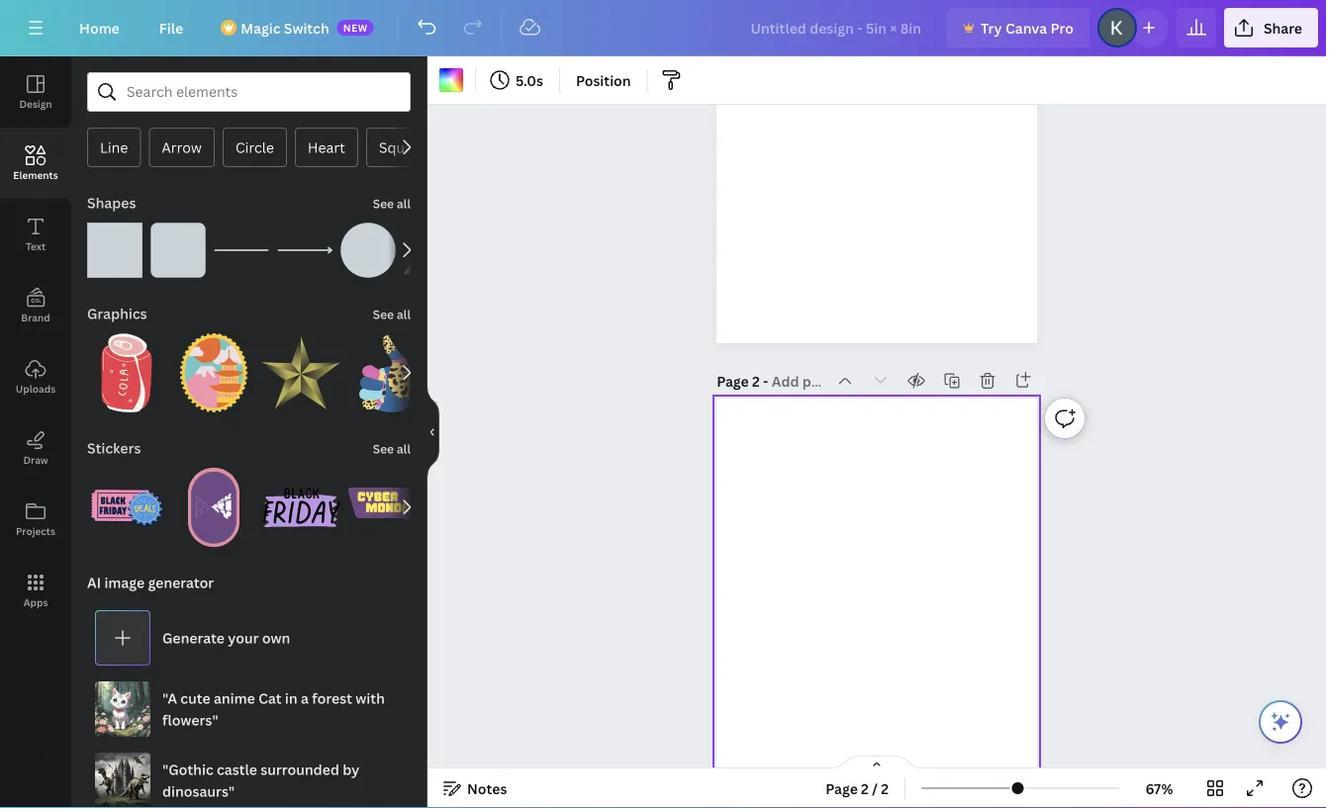 Task type: describe. For each thing, give the bounding box(es) containing it.
brand
[[21, 311, 50, 324]]

see all button for graphics
[[371, 294, 413, 334]]

forest
[[312, 690, 352, 708]]

2 for /
[[862, 780, 869, 799]]

anime
[[214, 690, 255, 708]]

see all for shapes
[[373, 196, 411, 212]]

new
[[343, 21, 368, 34]]

page 2 -
[[717, 372, 772, 391]]

stickers button
[[85, 429, 143, 468]]

graphics button
[[85, 294, 149, 334]]

1 add this line to the canvas image from the left
[[214, 223, 269, 278]]

see for shapes
[[373, 196, 394, 212]]

show pages image
[[830, 755, 925, 771]]

67% button
[[1128, 773, 1192, 805]]

draw
[[23, 453, 48, 467]]

2 horizontal spatial 2
[[882, 780, 889, 799]]

elements
[[13, 168, 58, 182]]

Search elements search field
[[127, 73, 371, 111]]

dinosaurs"
[[162, 783, 235, 802]]

#ffffff image
[[440, 68, 463, 92]]

stylized clean beverages cola image
[[87, 334, 166, 413]]

try canva pro
[[981, 18, 1074, 37]]

line button
[[87, 128, 141, 167]]

home link
[[63, 8, 135, 48]]

notes
[[467, 780, 507, 799]]

all for shapes
[[397, 196, 411, 212]]

a
[[301, 690, 309, 708]]

"a
[[162, 690, 177, 708]]

magic
[[241, 18, 281, 37]]

wild pattern like hand gesture image
[[349, 334, 428, 413]]

notes button
[[436, 773, 515, 805]]

page 2 / 2 button
[[818, 773, 897, 805]]

"gothic castle surrounded by dinosaurs"
[[162, 761, 360, 802]]

own
[[262, 629, 290, 648]]

apps
[[23, 596, 48, 609]]

projects
[[16, 525, 55, 538]]

line
[[100, 138, 128, 157]]

surrounded
[[261, 761, 339, 780]]

Page title text field
[[772, 372, 824, 392]]

all for stickers
[[397, 441, 411, 457]]

-
[[763, 372, 769, 391]]

page for page 2 -
[[717, 372, 749, 391]]

switch
[[284, 18, 329, 37]]

file button
[[143, 8, 199, 48]]

uploads button
[[0, 342, 71, 413]]

see all button for stickers
[[371, 429, 413, 468]]

see for graphics
[[373, 306, 394, 323]]

see all button for shapes
[[371, 183, 413, 223]]

hide image
[[427, 385, 440, 480]]

heart
[[308, 138, 345, 157]]

by
[[343, 761, 360, 780]]

"gothic
[[162, 761, 214, 780]]

flowers"
[[162, 711, 218, 730]]

text
[[26, 240, 46, 253]]

arrow button
[[149, 128, 215, 167]]

circle button
[[223, 128, 287, 167]]

japan stamp icon image
[[174, 334, 253, 413]]

your
[[228, 629, 259, 648]]

"a cute anime cat in a forest with flowers"
[[162, 690, 385, 730]]

see for stickers
[[373, 441, 394, 457]]

square image
[[87, 223, 143, 278]]

heart button
[[295, 128, 358, 167]]

try canva pro button
[[948, 8, 1090, 48]]



Task type: vqa. For each thing, say whether or not it's contained in the screenshot.
'See all' button corresponding to Stickers
yes



Task type: locate. For each thing, give the bounding box(es) containing it.
page
[[717, 372, 749, 391], [826, 780, 858, 799]]

arrow
[[162, 138, 202, 157]]

elements button
[[0, 128, 71, 199]]

0 vertical spatial all
[[397, 196, 411, 212]]

page left /
[[826, 780, 858, 799]]

all up 'wild pattern like hand gesture' image at the left of the page
[[397, 306, 411, 323]]

triangle up image
[[404, 223, 459, 278]]

see all button
[[371, 183, 413, 223], [371, 294, 413, 334], [371, 429, 413, 468]]

0 vertical spatial see all button
[[371, 183, 413, 223]]

3 see from the top
[[373, 441, 394, 457]]

white circle shape image
[[341, 223, 396, 278]]

graphics
[[87, 304, 147, 323]]

2 for -
[[752, 372, 760, 391]]

2 all from the top
[[397, 306, 411, 323]]

ai image generator
[[87, 574, 214, 593]]

2 left -
[[752, 372, 760, 391]]

cat
[[259, 690, 282, 708]]

canva assistant image
[[1269, 711, 1293, 735]]

share button
[[1225, 8, 1319, 48]]

0 vertical spatial see
[[373, 196, 394, 212]]

cute
[[180, 690, 211, 708]]

share
[[1264, 18, 1303, 37]]

main menu bar
[[0, 0, 1327, 56]]

1 vertical spatial see
[[373, 306, 394, 323]]

shapes button
[[85, 183, 138, 223]]

rounded square image
[[151, 223, 206, 278]]

see all left 'hide' image
[[373, 441, 411, 457]]

apps button
[[0, 555, 71, 627]]

see all
[[373, 196, 411, 212], [373, 306, 411, 323], [373, 441, 411, 457]]

3 see all from the top
[[373, 441, 411, 457]]

group
[[87, 211, 143, 278], [151, 211, 206, 278], [341, 211, 396, 278], [87, 322, 166, 413], [174, 322, 253, 413], [261, 322, 341, 413], [349, 334, 428, 413], [87, 456, 166, 548], [174, 456, 253, 548], [261, 468, 341, 548], [349, 468, 428, 548]]

uploads
[[16, 382, 56, 396]]

/
[[873, 780, 878, 799]]

generate your own
[[162, 629, 290, 648]]

2 see all from the top
[[373, 306, 411, 323]]

magic switch
[[241, 18, 329, 37]]

2
[[752, 372, 760, 391], [862, 780, 869, 799], [882, 780, 889, 799]]

5.0s button
[[484, 64, 551, 96]]

3 see all button from the top
[[371, 429, 413, 468]]

all
[[397, 196, 411, 212], [397, 306, 411, 323], [397, 441, 411, 457]]

2 vertical spatial see all
[[373, 441, 411, 457]]

circle
[[235, 138, 274, 157]]

page left -
[[717, 372, 749, 391]]

square button
[[366, 128, 439, 167]]

design
[[19, 97, 52, 110]]

Design title text field
[[735, 8, 940, 48]]

design button
[[0, 56, 71, 128]]

1 horizontal spatial add this line to the canvas image
[[277, 223, 333, 278]]

stickers
[[87, 439, 141, 458]]

draw button
[[0, 413, 71, 484]]

2 vertical spatial all
[[397, 441, 411, 457]]

castle
[[217, 761, 257, 780]]

1 vertical spatial see all button
[[371, 294, 413, 334]]

1 see from the top
[[373, 196, 394, 212]]

see all button left 'hide' image
[[371, 429, 413, 468]]

in
[[285, 690, 298, 708]]

0 vertical spatial page
[[717, 372, 749, 391]]

2 right /
[[882, 780, 889, 799]]

all left 'hide' image
[[397, 441, 411, 457]]

see all button down white circle shape image
[[371, 294, 413, 334]]

2 see all button from the top
[[371, 294, 413, 334]]

2 add this line to the canvas image from the left
[[277, 223, 333, 278]]

side panel tab list
[[0, 56, 71, 627]]

see all up 'wild pattern like hand gesture' image at the left of the page
[[373, 306, 411, 323]]

67%
[[1146, 780, 1174, 799]]

all up triangle up image
[[397, 196, 411, 212]]

see up white circle shape image
[[373, 196, 394, 212]]

1 horizontal spatial 2
[[862, 780, 869, 799]]

generator
[[148, 574, 214, 593]]

see
[[373, 196, 394, 212], [373, 306, 394, 323], [373, 441, 394, 457]]

add this line to the canvas image left white circle shape image
[[277, 223, 333, 278]]

position
[[576, 71, 631, 90]]

1 vertical spatial page
[[826, 780, 858, 799]]

page for page 2 / 2
[[826, 780, 858, 799]]

soft gradient star illustration image
[[261, 334, 341, 413]]

generate
[[162, 629, 225, 648]]

0 horizontal spatial page
[[717, 372, 749, 391]]

1 see all button from the top
[[371, 183, 413, 223]]

2 see from the top
[[373, 306, 394, 323]]

1 see all from the top
[[373, 196, 411, 212]]

1 vertical spatial see all
[[373, 306, 411, 323]]

image
[[104, 574, 145, 593]]

1 horizontal spatial page
[[826, 780, 858, 799]]

with
[[356, 690, 385, 708]]

square
[[379, 138, 426, 157]]

page 2 / 2
[[826, 780, 889, 799]]

see all button down square button
[[371, 183, 413, 223]]

position button
[[568, 64, 639, 96]]

5.0s
[[516, 71, 544, 90]]

ai
[[87, 574, 101, 593]]

add this line to the canvas image right rounded square image
[[214, 223, 269, 278]]

canva
[[1006, 18, 1048, 37]]

see left 'hide' image
[[373, 441, 394, 457]]

see all for graphics
[[373, 306, 411, 323]]

file
[[159, 18, 183, 37]]

see all up white circle shape image
[[373, 196, 411, 212]]

try
[[981, 18, 1003, 37]]

3 all from the top
[[397, 441, 411, 457]]

see up 'wild pattern like hand gesture' image at the left of the page
[[373, 306, 394, 323]]

page inside button
[[826, 780, 858, 799]]

text button
[[0, 199, 71, 270]]

0 vertical spatial see all
[[373, 196, 411, 212]]

0 horizontal spatial add this line to the canvas image
[[214, 223, 269, 278]]

2 vertical spatial see
[[373, 441, 394, 457]]

2 vertical spatial see all button
[[371, 429, 413, 468]]

see all for stickers
[[373, 441, 411, 457]]

shapes
[[87, 194, 136, 212]]

1 vertical spatial all
[[397, 306, 411, 323]]

add this line to the canvas image
[[214, 223, 269, 278], [277, 223, 333, 278]]

home
[[79, 18, 120, 37]]

2 left /
[[862, 780, 869, 799]]

pro
[[1051, 18, 1074, 37]]

all for graphics
[[397, 306, 411, 323]]

projects button
[[0, 484, 71, 555]]

1 all from the top
[[397, 196, 411, 212]]

0 horizontal spatial 2
[[752, 372, 760, 391]]

brand button
[[0, 270, 71, 342]]



